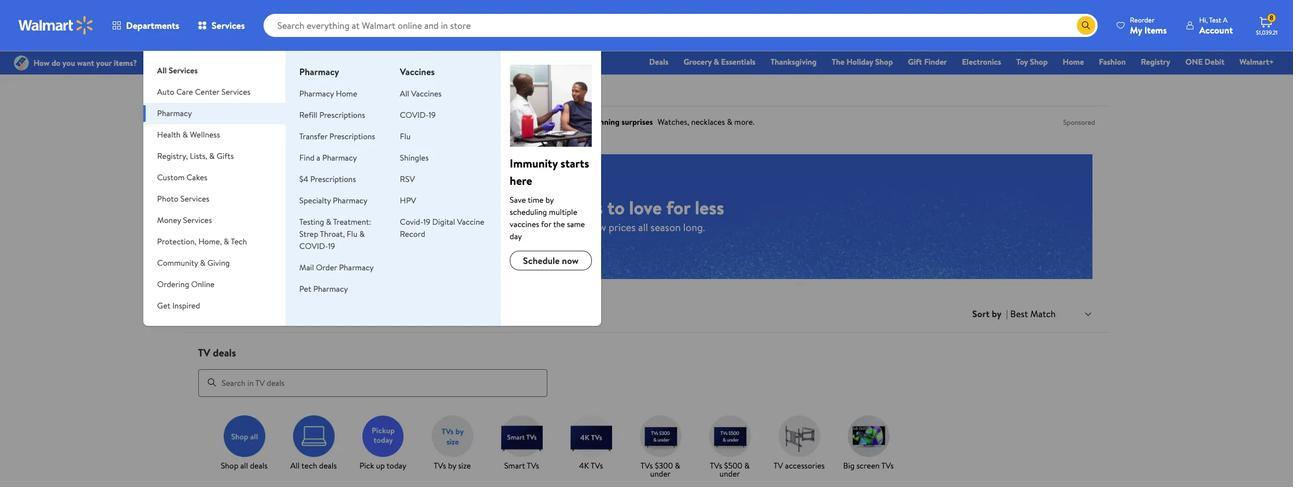 Task type: describe. For each thing, give the bounding box(es) containing it.
to
[[608, 195, 625, 220]]

inspired
[[172, 300, 200, 312]]

day
[[510, 231, 522, 242]]

tech
[[231, 236, 247, 248]]

all for all vaccines
[[400, 88, 409, 99]]

services inside services popup button
[[212, 19, 245, 32]]

2 tvs from the left
[[527, 460, 540, 472]]

find a pharmacy link
[[300, 152, 357, 164]]

one
[[1186, 56, 1204, 68]]

today
[[387, 460, 407, 472]]

shop all deals
[[221, 460, 268, 472]]

deals
[[650, 56, 669, 68]]

testing & treatment: strep throat, flu & covid-19
[[300, 216, 371, 252]]

sponsored
[[1064, 117, 1096, 127]]

prescriptions for refill prescriptions
[[320, 109, 365, 121]]

walmart+ link
[[1235, 56, 1280, 68]]

1 vertical spatial vaccines
[[411, 88, 442, 99]]

community & giving button
[[143, 253, 286, 274]]

the holiday shop link
[[827, 56, 899, 68]]

pharmacy up refill
[[300, 88, 334, 99]]

schedule
[[523, 255, 560, 267]]

tv mounts image
[[779, 416, 820, 457]]

money
[[157, 215, 181, 226]]

online
[[191, 279, 215, 290]]

protection, home, & tech button
[[143, 231, 286, 253]]

size
[[458, 460, 471, 472]]

electronics for electronics
[[963, 56, 1002, 68]]

find a pharmacy
[[300, 152, 357, 164]]

get inspired
[[157, 300, 200, 312]]

flu inside testing & treatment: strep throat, flu & covid-19
[[347, 228, 358, 240]]

4k
[[579, 460, 589, 472]]

tv deals
[[198, 346, 236, 360]]

8
[[1270, 13, 1274, 23]]

pick up today link
[[353, 416, 413, 472]]

lots to love for less low prices all season long.
[[569, 195, 725, 235]]

strep
[[300, 228, 318, 240]]

debit
[[1205, 56, 1225, 68]]

services for photo services
[[180, 193, 209, 205]]

schedule now link
[[510, 251, 592, 271]]

specialty
[[300, 195, 331, 206]]

photo services
[[157, 193, 209, 205]]

1 horizontal spatial shop
[[876, 56, 894, 68]]

auto
[[157, 86, 174, 98]]

same
[[567, 219, 585, 230]]

pharmacy right a
[[322, 152, 357, 164]]

covid-19
[[400, 109, 436, 121]]

services button
[[189, 12, 254, 39]]

auto care center services button
[[143, 82, 286, 103]]

find
[[300, 152, 315, 164]]

lists,
[[190, 150, 207, 162]]

tvs by size image
[[432, 416, 473, 457]]

by for sort by |
[[992, 308, 1002, 320]]

& inside "tvs $300 & under"
[[675, 460, 681, 472]]

walmart image
[[19, 16, 94, 35]]

4k tvs image
[[571, 416, 612, 457]]

get
[[157, 300, 171, 312]]

& inside tvs $500 & under
[[745, 460, 750, 472]]

registry
[[1142, 56, 1171, 68]]

pharmacy inside dropdown button
[[157, 108, 192, 119]]

big screen tvs link
[[839, 416, 899, 472]]

season
[[651, 220, 681, 235]]

sort
[[973, 308, 990, 320]]

care
[[176, 86, 193, 98]]

& left the giving
[[200, 257, 206, 269]]

registry, lists, & gifts
[[157, 150, 234, 162]]

money services
[[157, 215, 212, 226]]

prices
[[609, 220, 636, 235]]

by for tvs by size
[[448, 460, 457, 472]]

a
[[1224, 15, 1228, 25]]

& inside dropdown button
[[224, 236, 229, 248]]

mail order pharmacy link
[[300, 262, 374, 274]]

pet pharmacy
[[300, 283, 348, 295]]

testing & treatment: strep throat, flu & covid-19 link
[[300, 216, 371, 252]]

ordering
[[157, 279, 189, 290]]

order
[[316, 262, 337, 274]]

wellness
[[190, 129, 220, 141]]

all vaccines
[[400, 88, 442, 99]]

1 vertical spatial home
[[336, 88, 357, 99]]

pet pharmacy link
[[300, 283, 348, 295]]

smart
[[504, 460, 525, 472]]

starts
[[561, 156, 589, 171]]

& down treatment: on the left top of page
[[360, 228, 365, 240]]

photo
[[157, 193, 179, 205]]

refill
[[300, 109, 318, 121]]

tvs $500 & under link
[[700, 416, 760, 480]]

vaccine
[[457, 216, 485, 228]]

$1,039.21
[[1257, 28, 1278, 36]]

finder
[[925, 56, 948, 68]]

registry, lists, & gifts button
[[143, 146, 286, 167]]

all tech deals link
[[284, 416, 344, 472]]

all tech deals
[[291, 460, 337, 472]]

tv for tv deals
[[198, 346, 211, 360]]

0 vertical spatial covid-
[[400, 109, 429, 121]]

0 horizontal spatial shop
[[221, 460, 239, 472]]

shop all image
[[224, 416, 265, 457]]

1 vertical spatial all
[[240, 460, 248, 472]]

3 tvs from the left
[[591, 460, 603, 472]]

auto care center services
[[157, 86, 251, 98]]

the holiday shop
[[832, 56, 894, 68]]

home,
[[199, 236, 222, 248]]

Search in TV deals search field
[[198, 369, 547, 397]]

accessories
[[786, 460, 825, 472]]

$500
[[725, 460, 743, 472]]

deals for shop all deals
[[250, 460, 268, 472]]

pharmacy up treatment: on the left top of page
[[333, 195, 368, 206]]

TV deals search field
[[184, 346, 1110, 397]]

pharmacy home link
[[300, 88, 357, 99]]

now
[[562, 255, 579, 267]]

tech
[[302, 460, 317, 472]]

gift finder link
[[903, 56, 953, 68]]

tvs $300 & under image
[[640, 416, 682, 457]]

departments button
[[103, 12, 189, 39]]

gift finder
[[909, 56, 948, 68]]

specialty pharmacy link
[[300, 195, 368, 206]]

multiple
[[549, 206, 578, 218]]

time
[[528, 194, 544, 206]]

custom
[[157, 172, 185, 183]]

mail
[[300, 262, 314, 274]]

tvs by size
[[434, 460, 471, 472]]

1 horizontal spatial home
[[1063, 56, 1085, 68]]

1 vertical spatial electronics link
[[198, 85, 237, 97]]



Task type: locate. For each thing, give the bounding box(es) containing it.
reorder
[[1131, 15, 1155, 25]]

tvs by size link
[[423, 416, 483, 472]]

record
[[400, 228, 425, 240]]

1 horizontal spatial deals
[[250, 460, 268, 472]]

for inside immunity starts here save time by scheduling multiple vaccines for the same day
[[541, 219, 552, 230]]

pharmacy right order
[[339, 262, 374, 274]]

lots to love for less. low prices all season long. image
[[200, 154, 1093, 280]]

1 vertical spatial flu
[[347, 228, 358, 240]]

19 for covid-
[[423, 216, 431, 228]]

0 vertical spatial electronics link
[[957, 56, 1007, 68]]

all down shop all image
[[240, 460, 248, 472]]

tvs right 4k at the bottom
[[591, 460, 603, 472]]

1 vertical spatial tv
[[774, 460, 784, 472]]

specialty pharmacy
[[300, 195, 368, 206]]

tvs left $300
[[641, 460, 653, 472]]

services inside photo services dropdown button
[[180, 193, 209, 205]]

2 under from the left
[[720, 468, 740, 480]]

0 horizontal spatial covid-
[[300, 241, 328, 252]]

throat,
[[320, 228, 345, 240]]

all up auto
[[157, 65, 167, 76]]

pharmacy up pharmacy home
[[300, 65, 339, 78]]

tvs inside "tvs $300 & under"
[[641, 460, 653, 472]]

thanksgiving
[[771, 56, 817, 68]]

covid-19 digital vaccine record link
[[400, 216, 485, 240]]

services down the cakes
[[180, 193, 209, 205]]

deals down shop all image
[[250, 460, 268, 472]]

thanksgiving link
[[766, 56, 823, 68]]

custom cakes
[[157, 172, 207, 183]]

by
[[546, 194, 554, 206], [992, 308, 1002, 320], [448, 460, 457, 472]]

1 horizontal spatial flu
[[400, 131, 411, 142]]

& left gifts
[[209, 150, 215, 162]]

test
[[1210, 15, 1222, 25]]

1 horizontal spatial by
[[546, 194, 554, 206]]

all for all tech deals
[[291, 460, 300, 472]]

& right health
[[183, 129, 188, 141]]

screen
[[857, 460, 880, 472]]

schedule now
[[523, 255, 579, 267]]

under inside "tvs $300 & under"
[[651, 468, 671, 480]]

hpv
[[400, 195, 416, 206]]

$4
[[300, 174, 308, 185]]

save
[[510, 194, 526, 206]]

shop all deals link
[[214, 416, 274, 472]]

toy shop
[[1017, 56, 1048, 68]]

tvs right smart
[[527, 460, 540, 472]]

services inside auto care center services 'dropdown button'
[[222, 86, 251, 98]]

1 vertical spatial prescriptions
[[330, 131, 375, 142]]

electronics left toy
[[963, 56, 1002, 68]]

under for $500
[[720, 468, 740, 480]]

2 vertical spatial 19
[[328, 241, 335, 252]]

essentials
[[722, 56, 756, 68]]

4k tvs
[[579, 460, 603, 472]]

1 horizontal spatial under
[[720, 468, 740, 480]]

home
[[1063, 56, 1085, 68], [336, 88, 357, 99]]

19 inside covid-19 digital vaccine record
[[423, 216, 431, 228]]

protection,
[[157, 236, 197, 248]]

tv inside tv accessories link
[[774, 460, 784, 472]]

0 vertical spatial vaccines
[[400, 65, 435, 78]]

1 tvs from the left
[[434, 460, 446, 472]]

tv for tv accessories
[[774, 460, 784, 472]]

electronics link left toy
[[957, 56, 1007, 68]]

all services
[[157, 65, 198, 76]]

custom cakes button
[[143, 167, 286, 189]]

all
[[639, 220, 648, 235], [240, 460, 248, 472]]

all right prices
[[639, 220, 648, 235]]

big screen tvs image
[[848, 416, 890, 457]]

services for money services
[[183, 215, 212, 226]]

0 vertical spatial electronics
[[963, 56, 1002, 68]]

0 horizontal spatial for
[[541, 219, 552, 230]]

0 vertical spatial all
[[157, 65, 167, 76]]

covid-
[[400, 216, 423, 228]]

deals
[[213, 346, 236, 360], [250, 460, 268, 472], [319, 460, 337, 472]]

reorder my items
[[1131, 15, 1168, 36]]

electronics link
[[957, 56, 1007, 68], [198, 85, 237, 97]]

shop all tech image
[[293, 416, 335, 457]]

photo services button
[[143, 189, 286, 210]]

home up refill prescriptions link
[[336, 88, 357, 99]]

health & wellness button
[[143, 124, 286, 146]]

services right center
[[222, 86, 251, 98]]

by right time
[[546, 194, 554, 206]]

deals right tech
[[319, 460, 337, 472]]

1 under from the left
[[651, 468, 671, 480]]

for inside lots to love for less low prices all season long.
[[667, 195, 691, 220]]

rsv
[[400, 174, 415, 185]]

covid- down strep
[[300, 241, 328, 252]]

1 horizontal spatial covid-
[[400, 109, 429, 121]]

grocery
[[684, 56, 712, 68]]

community & giving
[[157, 257, 230, 269]]

tvs inside tvs $500 & under
[[710, 460, 723, 472]]

by inside immunity starts here save time by scheduling multiple vaccines for the same day
[[546, 194, 554, 206]]

by inside sort and filter section element
[[992, 308, 1002, 320]]

health
[[157, 129, 181, 141]]

services up all services link
[[212, 19, 245, 32]]

search image
[[207, 378, 217, 388]]

0 vertical spatial all
[[639, 220, 648, 235]]

under down tvs $500 & under image
[[720, 468, 740, 480]]

1 horizontal spatial for
[[667, 195, 691, 220]]

toy shop link
[[1012, 56, 1054, 68]]

& right grocery
[[714, 56, 720, 68]]

0 vertical spatial 19
[[429, 109, 436, 121]]

immunity
[[510, 156, 558, 171]]

& up throat,
[[326, 216, 332, 228]]

flu
[[400, 131, 411, 142], [347, 228, 358, 240]]

2 horizontal spatial deals
[[319, 460, 337, 472]]

1 horizontal spatial all
[[639, 220, 648, 235]]

6 tvs from the left
[[882, 460, 894, 472]]

0 horizontal spatial all
[[240, 460, 248, 472]]

electronics for electronics / tvs
[[198, 85, 237, 97]]

tv left accessories
[[774, 460, 784, 472]]

19 down all vaccines link
[[429, 109, 436, 121]]

big
[[844, 460, 855, 472]]

19 down throat,
[[328, 241, 335, 252]]

sort and filter section element
[[184, 296, 1110, 333]]

all up covid-19
[[400, 88, 409, 99]]

mail order pharmacy
[[300, 262, 374, 274]]

& inside 'link'
[[714, 56, 720, 68]]

2 vertical spatial all
[[291, 460, 300, 472]]

electronics link up pharmacy dropdown button
[[198, 85, 237, 97]]

electronics / tvs
[[198, 85, 260, 97]]

refill prescriptions link
[[300, 109, 365, 121]]

shingles link
[[400, 152, 429, 164]]

1 horizontal spatial all
[[291, 460, 300, 472]]

shop right holiday
[[876, 56, 894, 68]]

under inside tvs $500 & under
[[720, 468, 740, 480]]

all inside lots to love for less low prices all season long.
[[639, 220, 648, 235]]

prescriptions up 'specialty pharmacy'
[[310, 174, 356, 185]]

holiday
[[847, 56, 874, 68]]

1 vertical spatial covid-
[[300, 241, 328, 252]]

pharmacy
[[300, 65, 339, 78], [300, 88, 334, 99], [157, 108, 192, 119], [322, 152, 357, 164], [333, 195, 368, 206], [339, 262, 374, 274], [313, 283, 348, 295]]

tvs right screen
[[882, 460, 894, 472]]

tvs inside 'link'
[[434, 460, 446, 472]]

lots
[[569, 195, 603, 220]]

1 horizontal spatial electronics link
[[957, 56, 1007, 68]]

all for all services
[[157, 65, 167, 76]]

prescriptions for $4 prescriptions
[[310, 174, 356, 185]]

0 horizontal spatial deals
[[213, 346, 236, 360]]

tv up search icon
[[198, 346, 211, 360]]

19 inside testing & treatment: strep throat, flu & covid-19
[[328, 241, 335, 252]]

services for all services
[[169, 65, 198, 76]]

0 horizontal spatial tv
[[198, 346, 211, 360]]

all services link
[[143, 51, 286, 82]]

vaccines up all vaccines link
[[400, 65, 435, 78]]

1 vertical spatial 19
[[423, 216, 431, 228]]

0 horizontal spatial flu
[[347, 228, 358, 240]]

2 horizontal spatial shop
[[1031, 56, 1048, 68]]

prescriptions up transfer prescriptions link at left top
[[320, 109, 365, 121]]

covid-19 digital vaccine record
[[400, 216, 485, 240]]

& right "$500" at the bottom of the page
[[745, 460, 750, 472]]

tv inside tv deals search box
[[198, 346, 211, 360]]

search icon image
[[1082, 21, 1091, 30]]

in store image
[[273, 309, 291, 319]]

tvs left "$500" at the bottom of the page
[[710, 460, 723, 472]]

2 vertical spatial by
[[448, 460, 457, 472]]

electronics up pharmacy dropdown button
[[198, 85, 237, 97]]

Search search field
[[264, 14, 1098, 37]]

shop right toy
[[1031, 56, 1048, 68]]

pick up today image
[[362, 416, 404, 457]]

0 horizontal spatial all
[[157, 65, 167, 76]]

covid- inside testing & treatment: strep throat, flu & covid-19
[[300, 241, 328, 252]]

pharmacy image
[[510, 65, 592, 147]]

2 vertical spatial prescriptions
[[310, 174, 356, 185]]

vaccines
[[510, 219, 540, 230]]

0 horizontal spatial under
[[651, 468, 671, 480]]

$300
[[655, 460, 673, 472]]

0 horizontal spatial electronics link
[[198, 85, 237, 97]]

services up care
[[169, 65, 198, 76]]

5 tvs from the left
[[710, 460, 723, 472]]

deals up search icon
[[213, 346, 236, 360]]

services
[[212, 19, 245, 32], [169, 65, 198, 76], [222, 86, 251, 98], [180, 193, 209, 205], [183, 215, 212, 226]]

pharmacy up health
[[157, 108, 192, 119]]

protection, home, & tech
[[157, 236, 247, 248]]

services inside money services dropdown button
[[183, 215, 212, 226]]

transfer prescriptions
[[300, 131, 375, 142]]

19 for covid-
[[429, 109, 436, 121]]

registry,
[[157, 150, 188, 162]]

0 vertical spatial flu
[[400, 131, 411, 142]]

tvs left size
[[434, 460, 446, 472]]

flu up shingles
[[400, 131, 411, 142]]

0 horizontal spatial electronics
[[198, 85, 237, 97]]

all left tech
[[291, 460, 300, 472]]

for left the at left top
[[541, 219, 552, 230]]

services up protection, home, & tech
[[183, 215, 212, 226]]

departments
[[126, 19, 179, 32]]

& left tech
[[224, 236, 229, 248]]

shop down shop all image
[[221, 460, 239, 472]]

by inside 'link'
[[448, 460, 457, 472]]

1 vertical spatial electronics
[[198, 85, 237, 97]]

flu down treatment: on the left top of page
[[347, 228, 358, 240]]

2 horizontal spatial all
[[400, 88, 409, 99]]

& right $300
[[675, 460, 681, 472]]

prescriptions for transfer prescriptions
[[330, 131, 375, 142]]

under down 'tvs $300 & under' image
[[651, 468, 671, 480]]

here
[[510, 173, 533, 189]]

home down search icon
[[1063, 56, 1085, 68]]

0 vertical spatial by
[[546, 194, 554, 206]]

tvs $500 & under image
[[709, 416, 751, 457]]

health & wellness
[[157, 129, 220, 141]]

0 vertical spatial prescriptions
[[320, 109, 365, 121]]

deals inside search box
[[213, 346, 236, 360]]

pharmacy down order
[[313, 283, 348, 295]]

immunity starts here save time by scheduling multiple vaccines for the same day
[[510, 156, 589, 242]]

19 left digital
[[423, 216, 431, 228]]

services inside all services link
[[169, 65, 198, 76]]

giving
[[208, 257, 230, 269]]

19
[[429, 109, 436, 121], [423, 216, 431, 228], [328, 241, 335, 252]]

hpv link
[[400, 195, 416, 206]]

for left less
[[667, 195, 691, 220]]

1 horizontal spatial tv
[[774, 460, 784, 472]]

1 vertical spatial all
[[400, 88, 409, 99]]

1 horizontal spatial electronics
[[963, 56, 1002, 68]]

prescriptions down refill prescriptions
[[330, 131, 375, 142]]

tv accessories
[[774, 460, 825, 472]]

scheduling
[[510, 206, 547, 218]]

smart tvs image
[[501, 416, 543, 457]]

vaccines
[[400, 65, 435, 78], [411, 88, 442, 99]]

0 horizontal spatial by
[[448, 460, 457, 472]]

covid-
[[400, 109, 429, 121], [300, 241, 328, 252]]

vaccines up covid-19
[[411, 88, 442, 99]]

Walmart Site-Wide search field
[[264, 14, 1098, 37]]

2 horizontal spatial by
[[992, 308, 1002, 320]]

4 tvs from the left
[[641, 460, 653, 472]]

covid- down all vaccines link
[[400, 109, 429, 121]]

by left |
[[992, 308, 1002, 320]]

under for $300
[[651, 468, 671, 480]]

fashion link
[[1095, 56, 1132, 68]]

1 vertical spatial by
[[992, 308, 1002, 320]]

deals for all tech deals
[[319, 460, 337, 472]]

ordering online button
[[143, 274, 286, 296]]

love
[[629, 195, 662, 220]]

0 horizontal spatial home
[[336, 88, 357, 99]]

rsv link
[[400, 174, 415, 185]]

0 vertical spatial home
[[1063, 56, 1085, 68]]

cakes
[[187, 172, 207, 183]]

|
[[1007, 308, 1009, 320]]

0 vertical spatial tv
[[198, 346, 211, 360]]

by left size
[[448, 460, 457, 472]]

smart tvs link
[[492, 416, 552, 472]]

tvs
[[250, 85, 260, 97]]

/
[[242, 85, 245, 97]]



Task type: vqa. For each thing, say whether or not it's contained in the screenshot.
top DELIVERY
no



